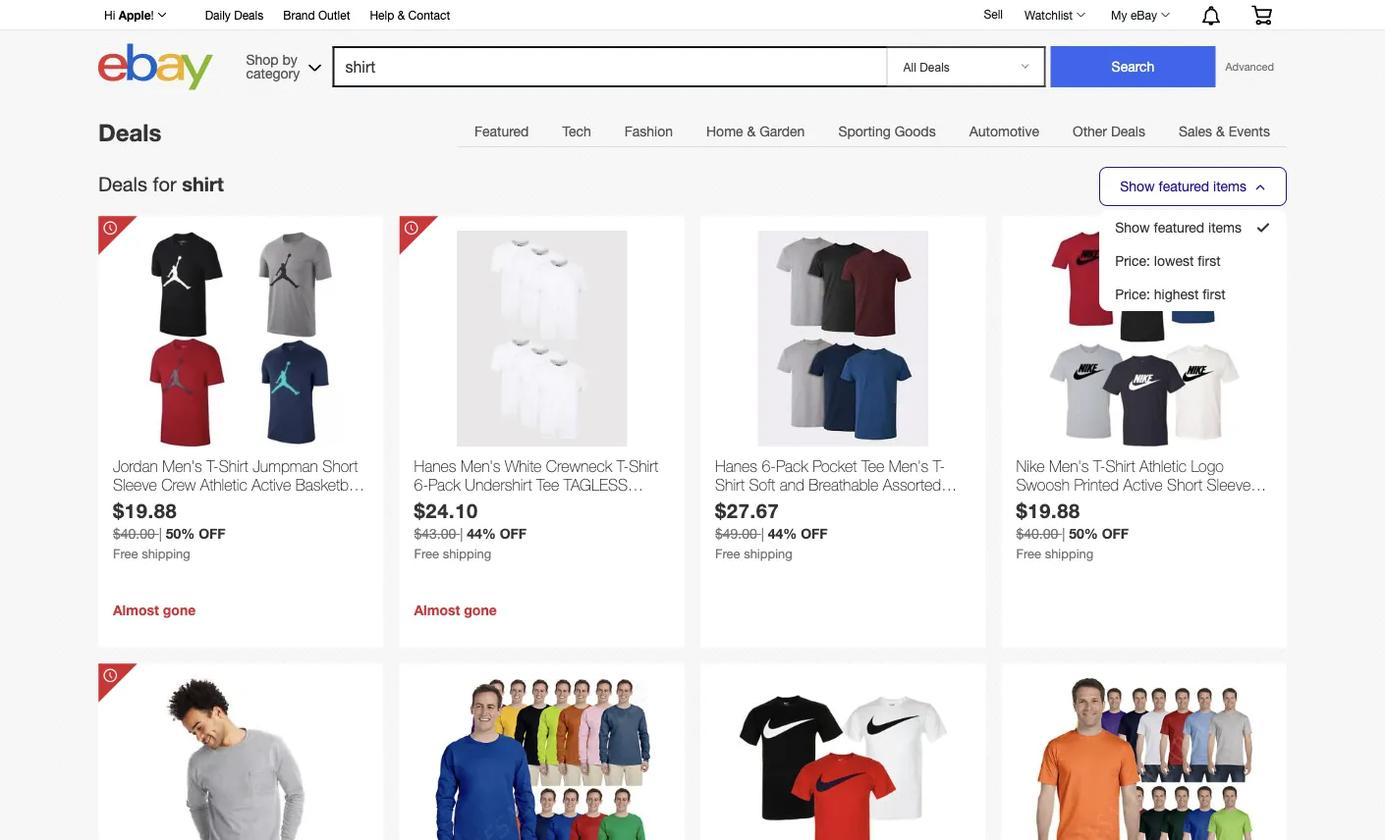 Task type: locate. For each thing, give the bounding box(es) containing it.
2 sleeve from the left
[[1207, 476, 1251, 494]]

menu bar containing featured
[[458, 111, 1287, 151]]

items down show featured items popup button
[[1208, 219, 1242, 235]]

deals link
[[98, 118, 162, 146]]

hanes up soft
[[715, 457, 757, 475]]

$40.00 down swoosh
[[1016, 526, 1058, 542]]

hanes men's white crewneck t-shirt 6-pack undershirt tee tagless freshiq comfort link
[[414, 457, 670, 513]]

contact
[[408, 8, 450, 22]]

advanced
[[1226, 60, 1274, 73]]

0 horizontal spatial 44%
[[467, 526, 496, 542]]

t- inside 'nike men's t-shirt athletic logo swoosh printed active short sleeve tee'
[[1093, 457, 1106, 475]]

s-
[[762, 495, 778, 513]]

off down jordan men's t-shirt jumpman short sleeve crew athletic active basketball tee
[[199, 526, 226, 542]]

Search for anything text field
[[335, 48, 883, 85]]

watchlist
[[1025, 8, 1073, 22]]

1 shipping from the left
[[142, 547, 190, 562]]

athletic right crew
[[200, 476, 247, 494]]

6-
[[762, 457, 776, 475], [414, 476, 428, 494]]

show inside popup button
[[1120, 178, 1155, 195]]

show featured items up lowest at the top of the page
[[1115, 219, 1242, 235]]

featured inside popup button
[[1159, 178, 1209, 195]]

1 horizontal spatial athletic
[[1140, 457, 1187, 475]]

1 horizontal spatial almost
[[414, 602, 460, 618]]

show up price: lowest first
[[1115, 219, 1150, 235]]

1 horizontal spatial &
[[747, 123, 756, 140]]

1 horizontal spatial 44%
[[768, 526, 797, 542]]

deals right daily
[[234, 8, 263, 22]]

items down sales & events link
[[1213, 178, 1247, 195]]

items
[[1213, 178, 1247, 195], [1208, 219, 1242, 235]]

t- up printed
[[1093, 457, 1106, 475]]

2 men's from the left
[[461, 457, 501, 475]]

menu
[[1100, 211, 1286, 310]]

help & contact link
[[370, 5, 450, 27]]

shirt right crewneck
[[629, 457, 658, 475]]

items inside popup button
[[1213, 178, 1247, 195]]

0 vertical spatial show
[[1120, 178, 1155, 195]]

show featured items
[[1120, 178, 1247, 195], [1115, 219, 1242, 235]]

shirt up "colors"
[[715, 476, 745, 494]]

0 horizontal spatial almost
[[113, 602, 159, 618]]

other
[[1073, 123, 1107, 140]]

None submit
[[1051, 46, 1216, 87]]

44%
[[467, 526, 496, 542], [768, 526, 797, 542]]

show featured items inside menu
[[1115, 219, 1242, 235]]

free down $43.00
[[414, 547, 439, 562]]

active right printed
[[1124, 476, 1163, 494]]

sleeve down logo
[[1207, 476, 1251, 494]]

1 men's from the left
[[162, 457, 202, 475]]

featured up lowest at the top of the page
[[1154, 219, 1205, 235]]

short down logo
[[1167, 476, 1203, 494]]

off down 2xl
[[801, 526, 828, 542]]

tab list containing featured
[[458, 111, 1287, 151]]

pocket
[[813, 457, 857, 475]]

44% down comfort
[[467, 526, 496, 542]]

shirt inside hanes 6-pack pocket tee men's t- shirt soft and breathable assorted colors s-2xl
[[715, 476, 745, 494]]

sleeve inside jordan men's t-shirt jumpman short sleeve crew athletic active basketball tee
[[113, 476, 157, 494]]

other deals
[[1073, 123, 1145, 140]]

price: left highest
[[1115, 286, 1150, 302]]

brand
[[283, 8, 315, 22]]

0 horizontal spatial &
[[398, 8, 405, 22]]

1 vertical spatial show
[[1115, 219, 1150, 235]]

0 horizontal spatial $19.88
[[113, 499, 177, 523]]

0 horizontal spatial sleeve
[[113, 476, 157, 494]]

tee down the white
[[536, 476, 559, 494]]

automotive link
[[953, 112, 1056, 151]]

show featured items inside popup button
[[1120, 178, 1247, 195]]

first right lowest at the top of the page
[[1198, 252, 1221, 269]]

pack
[[776, 457, 808, 475], [428, 476, 460, 494]]

$24.10 $43.00 | 44% off free shipping
[[414, 499, 527, 562]]

1 horizontal spatial almost gone
[[414, 602, 497, 618]]

1 vertical spatial items
[[1208, 219, 1242, 235]]

1 horizontal spatial gone
[[464, 602, 497, 618]]

2 active from the left
[[1124, 476, 1163, 494]]

$27.67
[[715, 499, 779, 523]]

free inside $27.67 $49.00 | 44% off free shipping
[[715, 547, 740, 562]]

| right the $49.00
[[761, 526, 764, 542]]

| down crew
[[159, 526, 162, 542]]

1 horizontal spatial 50%
[[1069, 526, 1098, 542]]

0 horizontal spatial 50%
[[166, 526, 195, 542]]

category
[[246, 65, 300, 81]]

nike
[[1016, 457, 1045, 475]]

your shopping cart image
[[1251, 5, 1273, 25]]

shirt inside 'nike men's t-shirt athletic logo swoosh printed active short sleeve tee'
[[1106, 457, 1135, 475]]

price: lowest first link
[[1115, 252, 1221, 269]]

2 t- from the left
[[617, 457, 629, 475]]

2 shipping from the left
[[443, 547, 491, 562]]

3 off from the left
[[801, 526, 828, 542]]

active
[[252, 476, 291, 494], [1124, 476, 1163, 494]]

50% down printed
[[1069, 526, 1098, 542]]

50% down crew
[[166, 526, 195, 542]]

0 vertical spatial first
[[1198, 252, 1221, 269]]

none submit inside shop by category banner
[[1051, 46, 1216, 87]]

pack up and
[[776, 457, 808, 475]]

tech
[[562, 123, 591, 140]]

other deals link
[[1056, 112, 1162, 151]]

4 | from the left
[[1062, 526, 1065, 542]]

men's up swoosh
[[1049, 457, 1089, 475]]

1 horizontal spatial short
[[1167, 476, 1203, 494]]

1 gone from the left
[[163, 602, 196, 618]]

& for help
[[398, 8, 405, 22]]

shirt left 'jumpman'
[[219, 457, 248, 475]]

price: left lowest at the top of the page
[[1115, 252, 1150, 269]]

active inside jordan men's t-shirt jumpman short sleeve crew athletic active basketball tee
[[252, 476, 291, 494]]

6- up freshiq
[[414, 476, 428, 494]]

active down 'jumpman'
[[252, 476, 291, 494]]

men's up assorted
[[889, 457, 929, 475]]

0 vertical spatial featured
[[1159, 178, 1209, 195]]

&
[[398, 8, 405, 22], [747, 123, 756, 140], [1216, 123, 1225, 140]]

$40.00 down jordan
[[113, 526, 155, 542]]

1 horizontal spatial hanes
[[715, 457, 757, 475]]

men's up undershirt on the left
[[461, 457, 501, 475]]

for
[[153, 172, 176, 196]]

1 t- from the left
[[206, 457, 219, 475]]

short
[[323, 457, 358, 475], [1167, 476, 1203, 494]]

shirt
[[182, 172, 224, 196]]

6- up soft
[[762, 457, 776, 475]]

shipping down swoosh
[[1045, 547, 1094, 562]]

breathable
[[809, 476, 879, 494]]

hi apple !
[[104, 8, 154, 22]]

t- left 'jumpman'
[[206, 457, 219, 475]]

free down the $49.00
[[715, 547, 740, 562]]

44% inside "$24.10 $43.00 | 44% off free shipping"
[[467, 526, 496, 542]]

shirt inside jordan men's t-shirt jumpman short sleeve crew athletic active basketball tee
[[219, 457, 248, 475]]

automotive
[[969, 123, 1039, 140]]

1 price: from the top
[[1115, 252, 1150, 269]]

1 almost gone from the left
[[113, 602, 196, 618]]

6- inside hanes men's white crewneck t-shirt 6-pack undershirt tee tagless freshiq comfort
[[414, 476, 428, 494]]

outlet
[[318, 8, 350, 22]]

men's for nike
[[1049, 457, 1089, 475]]

4 t- from the left
[[1093, 457, 1106, 475]]

0 horizontal spatial active
[[252, 476, 291, 494]]

1 vertical spatial price:
[[1115, 286, 1150, 302]]

t- up assorted
[[933, 457, 945, 475]]

1 vertical spatial featured
[[1154, 219, 1205, 235]]

hanes up freshiq
[[414, 457, 456, 475]]

1 44% from the left
[[467, 526, 496, 542]]

hanes inside hanes 6-pack pocket tee men's t- shirt soft and breathable assorted colors s-2xl
[[715, 457, 757, 475]]

0 horizontal spatial short
[[323, 457, 358, 475]]

athletic
[[1140, 457, 1187, 475], [200, 476, 247, 494]]

show featured items up the show featured items link
[[1120, 178, 1247, 195]]

short inside 'nike men's t-shirt athletic logo swoosh printed active short sleeve tee'
[[1167, 476, 1203, 494]]

2 horizontal spatial &
[[1216, 123, 1225, 140]]

first right highest
[[1203, 286, 1226, 302]]

first for price: lowest first
[[1198, 252, 1221, 269]]

1 horizontal spatial sleeve
[[1207, 476, 1251, 494]]

1 $19.88 $40.00 | 50% off free shipping from the left
[[113, 499, 226, 562]]

show inside menu
[[1115, 219, 1150, 235]]

& right sales
[[1216, 123, 1225, 140]]

1 active from the left
[[252, 476, 291, 494]]

shipping
[[142, 547, 190, 562], [443, 547, 491, 562], [744, 547, 793, 562], [1045, 547, 1094, 562]]

events
[[1229, 123, 1270, 140]]

almost
[[113, 602, 159, 618], [414, 602, 460, 618]]

3 shipping from the left
[[744, 547, 793, 562]]

off down 'nike men's t-shirt athletic logo swoosh printed active short sleeve tee'
[[1102, 526, 1129, 542]]

featured
[[1159, 178, 1209, 195], [1154, 219, 1205, 235]]

deals right other
[[1111, 123, 1145, 140]]

tee inside jordan men's t-shirt jumpman short sleeve crew athletic active basketball tee
[[113, 495, 136, 513]]

free
[[113, 547, 138, 562], [414, 547, 439, 562], [715, 547, 740, 562], [1016, 547, 1041, 562]]

tee down swoosh
[[1016, 495, 1039, 513]]

tee inside hanes 6-pack pocket tee men's t- shirt soft and breathable assorted colors s-2xl
[[862, 457, 884, 475]]

2 | from the left
[[460, 526, 463, 542]]

2 off from the left
[[500, 526, 527, 542]]

featured for show featured items popup button
[[1159, 178, 1209, 195]]

men's for hanes
[[461, 457, 501, 475]]

men's inside hanes men's white crewneck t-shirt 6-pack undershirt tee tagless freshiq comfort
[[461, 457, 501, 475]]

brand outlet
[[283, 8, 350, 22]]

1 horizontal spatial $19.88 $40.00 | 50% off free shipping
[[1016, 499, 1129, 562]]

2 $19.88 $40.00 | 50% off free shipping from the left
[[1016, 499, 1129, 562]]

2 price: from the top
[[1115, 286, 1150, 302]]

!
[[151, 8, 154, 22]]

0 vertical spatial items
[[1213, 178, 1247, 195]]

2 almost from the left
[[414, 602, 460, 618]]

1 hanes from the left
[[414, 457, 456, 475]]

1 vertical spatial show featured items
[[1115, 219, 1242, 235]]

& right home
[[747, 123, 756, 140]]

0 horizontal spatial athletic
[[200, 476, 247, 494]]

0 horizontal spatial $19.88 $40.00 | 50% off free shipping
[[113, 499, 226, 562]]

0 horizontal spatial $40.00
[[113, 526, 155, 542]]

44% inside $27.67 $49.00 | 44% off free shipping
[[768, 526, 797, 542]]

hanes 6-pack pocket tee men's t- shirt soft and breathable assorted colors s-2xl link
[[715, 457, 971, 513]]

my ebay
[[1111, 8, 1157, 22]]

help & contact
[[370, 8, 450, 22]]

shirt inside hanes men's white crewneck t-shirt 6-pack undershirt tee tagless freshiq comfort
[[629, 457, 658, 475]]

t-
[[206, 457, 219, 475], [617, 457, 629, 475], [933, 457, 945, 475], [1093, 457, 1106, 475]]

my
[[1111, 8, 1127, 22]]

almost gone for $19.88
[[113, 602, 196, 618]]

| right $43.00
[[460, 526, 463, 542]]

sleeve
[[113, 476, 157, 494], [1207, 476, 1251, 494]]

tee
[[862, 457, 884, 475], [536, 476, 559, 494], [113, 495, 136, 513], [1016, 495, 1039, 513]]

3 t- from the left
[[933, 457, 945, 475]]

3 | from the left
[[761, 526, 764, 542]]

featured inside menu
[[1154, 219, 1205, 235]]

$19.88 down crew
[[113, 499, 177, 523]]

men's inside 'nike men's t-shirt athletic logo swoosh printed active short sleeve tee'
[[1049, 457, 1089, 475]]

3 free from the left
[[715, 547, 740, 562]]

2 44% from the left
[[768, 526, 797, 542]]

1 horizontal spatial 6-
[[762, 457, 776, 475]]

deals left for
[[98, 172, 147, 196]]

$19.88 $40.00 | 50% off free shipping down crew
[[113, 499, 226, 562]]

athletic inside 'nike men's t-shirt athletic logo swoosh printed active short sleeve tee'
[[1140, 457, 1187, 475]]

44% down 2xl
[[768, 526, 797, 542]]

almost gone
[[113, 602, 196, 618], [414, 602, 497, 618]]

daily deals link
[[205, 5, 263, 27]]

4 men's from the left
[[1049, 457, 1089, 475]]

shipping down crew
[[142, 547, 190, 562]]

price: lowest first
[[1115, 252, 1221, 269]]

by
[[282, 51, 298, 67]]

show up the show featured items link
[[1120, 178, 1155, 195]]

tab list
[[458, 111, 1287, 151]]

gone for $24.10
[[464, 602, 497, 618]]

0 horizontal spatial almost gone
[[113, 602, 196, 618]]

shop by category button
[[237, 44, 326, 86]]

sleeve down jordan
[[113, 476, 157, 494]]

short up "basketball"
[[323, 457, 358, 475]]

1 | from the left
[[159, 526, 162, 542]]

1 horizontal spatial $40.00
[[1016, 526, 1058, 542]]

3 men's from the left
[[889, 457, 929, 475]]

shirt up printed
[[1106, 457, 1135, 475]]

& inside account navigation
[[398, 8, 405, 22]]

$19.88 $40.00 | 50% off free shipping down printed
[[1016, 499, 1129, 562]]

| down swoosh
[[1062, 526, 1065, 542]]

free down swoosh
[[1016, 547, 1041, 562]]

menu bar
[[458, 111, 1287, 151]]

0 horizontal spatial 6-
[[414, 476, 428, 494]]

2 $40.00 from the left
[[1016, 526, 1058, 542]]

0 vertical spatial price:
[[1115, 252, 1150, 269]]

2 free from the left
[[414, 547, 439, 562]]

& right help
[[398, 8, 405, 22]]

free down jordan
[[113, 547, 138, 562]]

pack inside hanes men's white crewneck t-shirt 6-pack undershirt tee tagless freshiq comfort
[[428, 476, 460, 494]]

| inside "$24.10 $43.00 | 44% off free shipping"
[[460, 526, 463, 542]]

t- inside hanes 6-pack pocket tee men's t- shirt soft and breathable assorted colors s-2xl
[[933, 457, 945, 475]]

0 horizontal spatial pack
[[428, 476, 460, 494]]

1 horizontal spatial pack
[[776, 457, 808, 475]]

|
[[159, 526, 162, 542], [460, 526, 463, 542], [761, 526, 764, 542], [1062, 526, 1065, 542]]

2 almost gone from the left
[[414, 602, 497, 618]]

0 vertical spatial show featured items
[[1120, 178, 1247, 195]]

1 sleeve from the left
[[113, 476, 157, 494]]

men's up crew
[[162, 457, 202, 475]]

2 gone from the left
[[464, 602, 497, 618]]

first
[[1198, 252, 1221, 269], [1203, 286, 1226, 302]]

tech link
[[546, 112, 608, 151]]

men's inside jordan men's t-shirt jumpman short sleeve crew athletic active basketball tee
[[162, 457, 202, 475]]

shipping inside "$24.10 $43.00 | 44% off free shipping"
[[443, 547, 491, 562]]

0 horizontal spatial gone
[[163, 602, 196, 618]]

0 horizontal spatial hanes
[[414, 457, 456, 475]]

tee down jordan
[[113, 495, 136, 513]]

2 hanes from the left
[[715, 457, 757, 475]]

$19.88 down swoosh
[[1016, 499, 1081, 523]]

1 almost from the left
[[113, 602, 159, 618]]

shipping down $43.00
[[443, 547, 491, 562]]

featured up the show featured items link
[[1159, 178, 1209, 195]]

men's
[[162, 457, 202, 475], [461, 457, 501, 475], [889, 457, 929, 475], [1049, 457, 1089, 475]]

shirt
[[219, 457, 248, 475], [629, 457, 658, 475], [1106, 457, 1135, 475], [715, 476, 745, 494]]

hanes
[[414, 457, 456, 475], [715, 457, 757, 475]]

1 horizontal spatial active
[[1124, 476, 1163, 494]]

44% for $24.10
[[467, 526, 496, 542]]

my ebay link
[[1100, 3, 1179, 27]]

$27.67 $49.00 | 44% off free shipping
[[715, 499, 828, 562]]

daily
[[205, 8, 231, 22]]

t- up tagless
[[617, 457, 629, 475]]

$40.00
[[113, 526, 155, 542], [1016, 526, 1058, 542]]

hanes inside hanes men's white crewneck t-shirt 6-pack undershirt tee tagless freshiq comfort
[[414, 457, 456, 475]]

shipping down the $49.00
[[744, 547, 793, 562]]

pack up freshiq
[[428, 476, 460, 494]]

athletic left logo
[[1140, 457, 1187, 475]]

1 horizontal spatial $19.88
[[1016, 499, 1081, 523]]

tee up breathable
[[862, 457, 884, 475]]

goods
[[895, 123, 936, 140]]

1 vertical spatial first
[[1203, 286, 1226, 302]]

off down comfort
[[500, 526, 527, 542]]



Task type: describe. For each thing, give the bounding box(es) containing it.
lowest
[[1154, 252, 1194, 269]]

jordan
[[113, 457, 158, 475]]

gone for $19.88
[[163, 602, 196, 618]]

$43.00
[[414, 526, 456, 542]]

show featured items link
[[1115, 219, 1242, 235]]

off inside "$24.10 $43.00 | 44% off free shipping"
[[500, 526, 527, 542]]

4 free from the left
[[1016, 547, 1041, 562]]

deals inside menu bar
[[1111, 123, 1145, 140]]

show featured items button
[[1099, 167, 1287, 206]]

price: highest first
[[1115, 286, 1226, 302]]

apple
[[119, 8, 151, 22]]

basketball
[[295, 476, 362, 494]]

show for the show featured items link
[[1115, 219, 1150, 235]]

& for home
[[747, 123, 756, 140]]

account navigation
[[93, 0, 1287, 30]]

show featured items for show featured items popup button
[[1120, 178, 1247, 195]]

hanes men's white crewneck t-shirt 6-pack undershirt tee tagless freshiq comfort
[[414, 457, 658, 513]]

4 off from the left
[[1102, 526, 1129, 542]]

highest
[[1154, 286, 1199, 302]]

home & garden
[[706, 123, 805, 140]]

almost for $19.88
[[113, 602, 159, 618]]

home
[[706, 123, 743, 140]]

tagless
[[564, 476, 628, 494]]

undershirt
[[465, 476, 532, 494]]

sporting goods
[[838, 123, 936, 140]]

deals up deals for shirt
[[98, 118, 162, 146]]

featured
[[474, 123, 529, 140]]

2 50% from the left
[[1069, 526, 1098, 542]]

2xl
[[778, 495, 803, 513]]

athletic inside jordan men's t-shirt jumpman short sleeve crew athletic active basketball tee
[[200, 476, 247, 494]]

2 $19.88 from the left
[[1016, 499, 1081, 523]]

1 $19.88 from the left
[[113, 499, 177, 523]]

ebay
[[1131, 8, 1157, 22]]

1 $40.00 from the left
[[113, 526, 155, 542]]

6- inside hanes 6-pack pocket tee men's t- shirt soft and breathable assorted colors s-2xl
[[762, 457, 776, 475]]

& for sales
[[1216, 123, 1225, 140]]

deals for shirt
[[98, 172, 224, 196]]

sell link
[[975, 7, 1012, 21]]

nike men's t-shirt athletic logo swoosh printed active short sleeve tee
[[1016, 457, 1251, 513]]

menu containing show featured items
[[1100, 211, 1286, 310]]

home & garden link
[[690, 112, 822, 151]]

hi
[[104, 8, 115, 22]]

price: for price: lowest first
[[1115, 252, 1150, 269]]

almost gone for $24.10
[[414, 602, 497, 618]]

advanced link
[[1216, 47, 1284, 86]]

tee inside hanes men's white crewneck t-shirt 6-pack undershirt tee tagless freshiq comfort
[[536, 476, 559, 494]]

shop
[[246, 51, 279, 67]]

jordan men's t-shirt jumpman short sleeve crew athletic active basketball tee link
[[113, 457, 369, 513]]

watchlist link
[[1014, 3, 1095, 27]]

deals inside account navigation
[[234, 8, 263, 22]]

first for price: highest first
[[1203, 286, 1226, 302]]

shop by category banner
[[93, 0, 1287, 95]]

4 shipping from the left
[[1045, 547, 1094, 562]]

help
[[370, 8, 394, 22]]

featured for the show featured items link
[[1154, 219, 1205, 235]]

$49.00
[[715, 526, 757, 542]]

assorted
[[883, 476, 941, 494]]

colors
[[715, 495, 758, 513]]

t- inside hanes men's white crewneck t-shirt 6-pack undershirt tee tagless freshiq comfort
[[617, 457, 629, 475]]

and
[[780, 476, 804, 494]]

price: for price: highest first
[[1115, 286, 1150, 302]]

shop by category
[[246, 51, 300, 81]]

brand outlet link
[[283, 5, 350, 27]]

logo
[[1191, 457, 1224, 475]]

sleeve inside 'nike men's t-shirt athletic logo swoosh printed active short sleeve tee'
[[1207, 476, 1251, 494]]

sporting goods link
[[822, 112, 953, 151]]

jordan men's t-shirt jumpman short sleeve crew athletic active basketball tee
[[113, 457, 362, 513]]

fashion
[[625, 123, 673, 140]]

free inside "$24.10 $43.00 | 44% off free shipping"
[[414, 547, 439, 562]]

sales
[[1179, 123, 1212, 140]]

comfort
[[469, 495, 522, 513]]

price: highest first link
[[1115, 286, 1226, 302]]

active inside 'nike men's t-shirt athletic logo swoosh printed active short sleeve tee'
[[1124, 476, 1163, 494]]

daily deals
[[205, 8, 263, 22]]

pack inside hanes 6-pack pocket tee men's t- shirt soft and breathable assorted colors s-2xl
[[776, 457, 808, 475]]

hanes for $27.67
[[715, 457, 757, 475]]

featured link
[[458, 112, 546, 151]]

off inside $27.67 $49.00 | 44% off free shipping
[[801, 526, 828, 542]]

44% for $27.67
[[768, 526, 797, 542]]

sell
[[984, 7, 1003, 21]]

crewneck
[[546, 457, 612, 475]]

| inside $27.67 $49.00 | 44% off free shipping
[[761, 526, 764, 542]]

white
[[505, 457, 542, 475]]

hanes 6-pack pocket tee men's t- shirt soft and breathable assorted colors s-2xl
[[715, 457, 945, 513]]

tee inside 'nike men's t-shirt athletic logo swoosh printed active short sleeve tee'
[[1016, 495, 1039, 513]]

fashion link
[[608, 112, 690, 151]]

1 free from the left
[[113, 547, 138, 562]]

almost for $24.10
[[414, 602, 460, 618]]

freshiq
[[414, 495, 464, 513]]

nike men's t-shirt athletic logo swoosh printed active short sleeve tee link
[[1016, 457, 1272, 513]]

swoosh
[[1016, 476, 1070, 494]]

men's for jordan
[[162, 457, 202, 475]]

$24.10
[[414, 499, 478, 523]]

printed
[[1074, 476, 1119, 494]]

soft
[[749, 476, 775, 494]]

sales & events link
[[1162, 112, 1287, 151]]

garden
[[760, 123, 805, 140]]

show for show featured items popup button
[[1120, 178, 1155, 195]]

t- inside jordan men's t-shirt jumpman short sleeve crew athletic active basketball tee
[[206, 457, 219, 475]]

hanes for $24.10
[[414, 457, 456, 475]]

show featured items for the show featured items link
[[1115, 219, 1242, 235]]

deals inside deals for shirt
[[98, 172, 147, 196]]

jumpman
[[253, 457, 318, 475]]

men's inside hanes 6-pack pocket tee men's t- shirt soft and breathable assorted colors s-2xl
[[889, 457, 929, 475]]

1 off from the left
[[199, 526, 226, 542]]

1 50% from the left
[[166, 526, 195, 542]]

sporting
[[838, 123, 891, 140]]

items for the show featured items link
[[1208, 219, 1242, 235]]

sales & events
[[1179, 123, 1270, 140]]

short inside jordan men's t-shirt jumpman short sleeve crew athletic active basketball tee
[[323, 457, 358, 475]]

shipping inside $27.67 $49.00 | 44% off free shipping
[[744, 547, 793, 562]]

items for show featured items popup button
[[1213, 178, 1247, 195]]

crew
[[161, 476, 196, 494]]



Task type: vqa. For each thing, say whether or not it's contained in the screenshot.
Advanced link at the top right of page
yes



